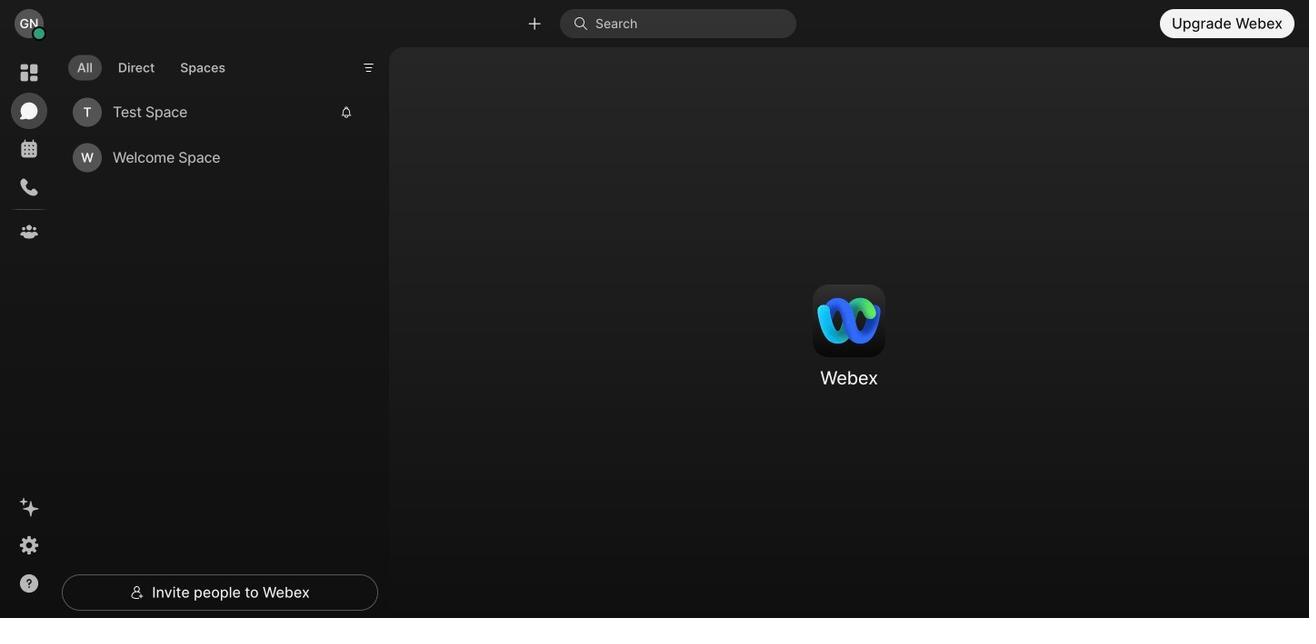Task type: locate. For each thing, give the bounding box(es) containing it.
welcome space list item
[[65, 135, 364, 181]]

navigation
[[0, 47, 58, 618]]

tab list
[[64, 44, 239, 86]]



Task type: describe. For each thing, give the bounding box(es) containing it.
webex tab list
[[11, 55, 47, 250]]

test space, you will be notified of all new messages in this space list item
[[65, 90, 364, 135]]

you will be notified of all new messages in this space image
[[340, 106, 353, 119]]



Task type: vqa. For each thing, say whether or not it's contained in the screenshot.
Test Space, You will be notified of all new messages in this space list item
yes



